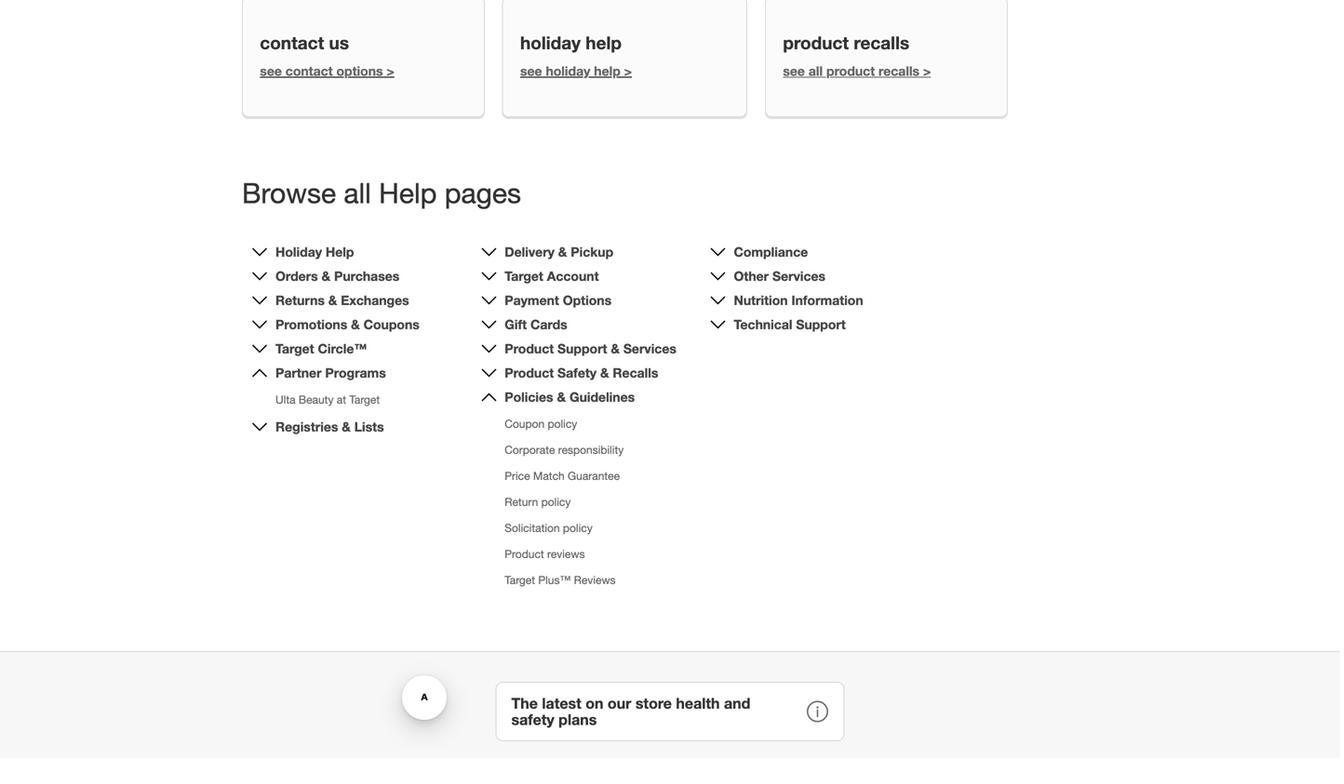 Task type: vqa. For each thing, say whether or not it's contained in the screenshot.
the Target.com
no



Task type: describe. For each thing, give the bounding box(es) containing it.
& for exchanges
[[328, 293, 337, 308]]

us
[[329, 32, 349, 53]]

product support & services
[[505, 341, 676, 356]]

returns
[[275, 293, 325, 308]]

1 vertical spatial recalls
[[879, 63, 920, 79]]

account
[[547, 268, 599, 284]]

coupon
[[505, 417, 545, 430]]

return policy
[[505, 495, 571, 508]]

health
[[676, 695, 720, 712]]

& for pickup
[[558, 244, 567, 260]]

ulta
[[275, 393, 296, 406]]

target plus™ reviews
[[505, 574, 616, 587]]

product for product support & services
[[505, 341, 554, 356]]

target circle™
[[275, 341, 367, 356]]

3 > from the left
[[923, 63, 931, 79]]

latest
[[542, 695, 581, 712]]

plus™
[[538, 574, 571, 587]]

target for target account
[[505, 268, 543, 284]]

cards
[[530, 317, 567, 332]]

holiday help
[[520, 32, 622, 53]]

payment options
[[505, 293, 612, 308]]

promotions & coupons
[[275, 317, 420, 332]]

delivery
[[505, 244, 555, 260]]

the
[[511, 695, 538, 712]]

reviews
[[547, 548, 585, 561]]

target right at
[[349, 393, 380, 406]]

guidelines
[[569, 389, 635, 405]]

store
[[635, 695, 672, 712]]

0 vertical spatial holiday
[[520, 32, 581, 53]]

target circle™ link
[[275, 341, 367, 356]]

lists
[[354, 419, 384, 435]]

at
[[337, 393, 346, 406]]

browse
[[242, 177, 336, 209]]

information
[[791, 293, 863, 308]]

see all product recalls > link
[[783, 63, 931, 79]]

reviews
[[574, 574, 616, 587]]

contact us
[[260, 32, 349, 53]]

0 vertical spatial contact
[[260, 32, 324, 53]]

3 see from the left
[[783, 63, 805, 79]]

coupon policy link
[[505, 417, 577, 430]]

payment
[[505, 293, 559, 308]]

guarantee
[[568, 469, 620, 482]]

other
[[734, 268, 769, 284]]

support for technical
[[796, 317, 846, 332]]

1 vertical spatial holiday
[[546, 63, 590, 79]]

0 vertical spatial help
[[586, 32, 622, 53]]

options
[[563, 293, 612, 308]]

& for lists
[[342, 419, 351, 435]]

product safety & recalls link
[[505, 365, 658, 381]]

& for coupons
[[351, 317, 360, 332]]

return policy link
[[505, 495, 571, 508]]

product for product safety & recalls
[[505, 365, 554, 381]]

policy for return policy
[[541, 495, 571, 508]]

safety
[[557, 365, 597, 381]]

see all product recalls >
[[783, 63, 931, 79]]

returns & exchanges
[[275, 293, 409, 308]]

corporate responsibility
[[505, 443, 624, 456]]

other services
[[734, 268, 826, 284]]

see contact options >
[[260, 63, 394, 79]]

corporate
[[505, 443, 555, 456]]

& for guidelines
[[557, 389, 566, 405]]

solicitation policy link
[[505, 522, 593, 535]]

policy for coupon policy
[[548, 417, 577, 430]]

price
[[505, 469, 530, 482]]

corporate responsibility link
[[505, 443, 624, 456]]

technical support link
[[734, 317, 846, 332]]

registries & lists link
[[275, 419, 384, 435]]

promotions
[[275, 317, 347, 332]]

product reviews link
[[505, 548, 585, 561]]

gift cards link
[[505, 317, 567, 332]]

registries & lists
[[275, 419, 384, 435]]

nutrition information
[[734, 293, 863, 308]]

options
[[336, 63, 383, 79]]

the latest on our store health and safety plans
[[511, 695, 750, 729]]

policies & guidelines
[[505, 389, 635, 405]]

holiday
[[275, 244, 322, 260]]

price match guarantee
[[505, 469, 620, 482]]

product reviews
[[505, 548, 585, 561]]

beauty
[[299, 393, 334, 406]]

registries
[[275, 419, 338, 435]]

compliance link
[[734, 244, 808, 260]]

circle™
[[318, 341, 367, 356]]

payment options link
[[505, 293, 612, 308]]

other services link
[[734, 268, 826, 284]]

policy for solicitation policy
[[563, 522, 593, 535]]

0 vertical spatial product
[[783, 32, 849, 53]]



Task type: locate. For each thing, give the bounding box(es) containing it.
solicitation policy
[[505, 522, 593, 535]]

see down the holiday help
[[520, 63, 542, 79]]

see contact options > link
[[260, 63, 394, 79]]

see for contact us
[[260, 63, 282, 79]]

1 vertical spatial services
[[623, 341, 676, 356]]

target for target circle™
[[275, 341, 314, 356]]

product up see all product recalls >
[[783, 32, 849, 53]]

recalls up see all product recalls >
[[854, 32, 909, 53]]

pickup
[[571, 244, 613, 260]]

product down gift cards in the top of the page
[[505, 341, 554, 356]]

holiday
[[520, 32, 581, 53], [546, 63, 590, 79]]

orders
[[275, 268, 318, 284]]

0 horizontal spatial support
[[557, 341, 607, 356]]

technical
[[734, 317, 792, 332]]

target for target plus™ reviews
[[505, 574, 535, 587]]

policy down 'price match guarantee' link
[[541, 495, 571, 508]]

0 vertical spatial services
[[772, 268, 826, 284]]

delivery & pickup link
[[505, 244, 613, 260]]

2 vertical spatial product
[[505, 548, 544, 561]]

contact
[[260, 32, 324, 53], [285, 63, 333, 79]]

exchanges
[[341, 293, 409, 308]]

support
[[796, 317, 846, 332], [557, 341, 607, 356]]

& left lists
[[342, 419, 351, 435]]

1 horizontal spatial all
[[809, 63, 823, 79]]

target plus™ reviews link
[[505, 574, 616, 587]]

policies
[[505, 389, 553, 405]]

see holiday help >
[[520, 63, 632, 79]]

coupons
[[364, 317, 420, 332]]

holiday down the holiday help
[[546, 63, 590, 79]]

2 horizontal spatial >
[[923, 63, 931, 79]]

gift
[[505, 317, 527, 332]]

responsibility
[[558, 443, 624, 456]]

0 vertical spatial help
[[379, 177, 437, 209]]

product
[[505, 341, 554, 356], [505, 365, 554, 381], [505, 548, 544, 561]]

help left pages
[[379, 177, 437, 209]]

0 horizontal spatial >
[[387, 63, 394, 79]]

0 horizontal spatial help
[[326, 244, 354, 260]]

product down "product recalls"
[[826, 63, 875, 79]]

1 vertical spatial help
[[594, 63, 621, 79]]

see holiday help > link
[[520, 63, 632, 79]]

1 vertical spatial policy
[[541, 495, 571, 508]]

orders & purchases link
[[275, 268, 400, 284]]

> for us
[[387, 63, 394, 79]]

policies & guidelines link
[[505, 389, 635, 405]]

target down delivery
[[505, 268, 543, 284]]

0 horizontal spatial all
[[344, 177, 371, 209]]

solicitation
[[505, 522, 560, 535]]

services up nutrition information link at the top right of page
[[772, 268, 826, 284]]

support down 'information'
[[796, 317, 846, 332]]

the latest on our store health and safety plans link
[[496, 682, 845, 742]]

help up see holiday help >
[[586, 32, 622, 53]]

target left plus™
[[505, 574, 535, 587]]

1 horizontal spatial support
[[796, 317, 846, 332]]

contact up see contact options >
[[260, 32, 324, 53]]

& for purchases
[[322, 268, 330, 284]]

2 horizontal spatial see
[[783, 63, 805, 79]]

2 product from the top
[[505, 365, 554, 381]]

0 horizontal spatial services
[[623, 341, 676, 356]]

and
[[724, 695, 750, 712]]

delivery & pickup
[[505, 244, 613, 260]]

all right browse
[[344, 177, 371, 209]]

target account
[[505, 268, 599, 284]]

orders & purchases
[[275, 268, 400, 284]]

match
[[533, 469, 565, 482]]

1 product from the top
[[505, 341, 554, 356]]

1 horizontal spatial >
[[624, 63, 632, 79]]

holiday up see holiday help >
[[520, 32, 581, 53]]

pages
[[445, 177, 521, 209]]

& down the holiday help
[[322, 268, 330, 284]]

& up recalls
[[611, 341, 620, 356]]

coupon policy
[[505, 417, 577, 430]]

product up policies
[[505, 365, 554, 381]]

partner programs
[[275, 365, 386, 381]]

0 horizontal spatial see
[[260, 63, 282, 79]]

1 see from the left
[[260, 63, 282, 79]]

& up account
[[558, 244, 567, 260]]

help down the holiday help
[[594, 63, 621, 79]]

policy up corporate responsibility link on the left of the page
[[548, 417, 577, 430]]

1 vertical spatial help
[[326, 244, 354, 260]]

programs
[[325, 365, 386, 381]]

0 vertical spatial support
[[796, 317, 846, 332]]

1 vertical spatial product
[[826, 63, 875, 79]]

& down orders & purchases
[[328, 293, 337, 308]]

price match guarantee link
[[505, 469, 620, 482]]

plans
[[559, 711, 597, 729]]

holiday help link
[[275, 244, 354, 260]]

0 vertical spatial all
[[809, 63, 823, 79]]

browse all help pages
[[242, 177, 521, 209]]

all for browse
[[344, 177, 371, 209]]

support for product
[[557, 341, 607, 356]]

our
[[608, 695, 631, 712]]

all
[[809, 63, 823, 79], [344, 177, 371, 209]]

services
[[772, 268, 826, 284], [623, 341, 676, 356]]

1 horizontal spatial services
[[772, 268, 826, 284]]

nutrition
[[734, 293, 788, 308]]

all down "product recalls"
[[809, 63, 823, 79]]

product support & services link
[[505, 341, 676, 356]]

&
[[558, 244, 567, 260], [322, 268, 330, 284], [328, 293, 337, 308], [351, 317, 360, 332], [611, 341, 620, 356], [600, 365, 609, 381], [557, 389, 566, 405], [342, 419, 351, 435]]

2 vertical spatial policy
[[563, 522, 593, 535]]

recalls
[[613, 365, 658, 381]]

all for see
[[809, 63, 823, 79]]

& up guidelines
[[600, 365, 609, 381]]

help
[[586, 32, 622, 53], [594, 63, 621, 79]]

& down safety
[[557, 389, 566, 405]]

partner
[[275, 365, 322, 381]]

1 horizontal spatial help
[[379, 177, 437, 209]]

target
[[505, 268, 543, 284], [275, 341, 314, 356], [349, 393, 380, 406], [505, 574, 535, 587]]

3 product from the top
[[505, 548, 544, 561]]

2 > from the left
[[624, 63, 632, 79]]

return
[[505, 495, 538, 508]]

technical support
[[734, 317, 846, 332]]

2 see from the left
[[520, 63, 542, 79]]

0 vertical spatial product
[[505, 341, 554, 356]]

& up circle™ at the left top
[[351, 317, 360, 332]]

>
[[387, 63, 394, 79], [624, 63, 632, 79], [923, 63, 931, 79]]

support up 'product safety & recalls' link
[[557, 341, 607, 356]]

recalls down "product recalls"
[[879, 63, 920, 79]]

1 vertical spatial all
[[344, 177, 371, 209]]

1 horizontal spatial see
[[520, 63, 542, 79]]

see down "product recalls"
[[783, 63, 805, 79]]

1 > from the left
[[387, 63, 394, 79]]

contact down "contact us"
[[285, 63, 333, 79]]

> for help
[[624, 63, 632, 79]]

0 vertical spatial recalls
[[854, 32, 909, 53]]

nutrition information link
[[734, 293, 863, 308]]

gift cards
[[505, 317, 567, 332]]

on
[[586, 695, 603, 712]]

product safety & recalls
[[505, 365, 658, 381]]

help up the orders & purchases link
[[326, 244, 354, 260]]

0 vertical spatial policy
[[548, 417, 577, 430]]

1 vertical spatial support
[[557, 341, 607, 356]]

compliance
[[734, 244, 808, 260]]

ulta beauty at target link
[[275, 393, 380, 406]]

services up recalls
[[623, 341, 676, 356]]

target account link
[[505, 268, 599, 284]]

1 vertical spatial product
[[505, 365, 554, 381]]

holiday help
[[275, 244, 354, 260]]

product recalls
[[783, 32, 909, 53]]

see down "contact us"
[[260, 63, 282, 79]]

product down solicitation
[[505, 548, 544, 561]]

target up the partner on the left of the page
[[275, 341, 314, 356]]

product for product reviews
[[505, 548, 544, 561]]

partner programs link
[[275, 365, 386, 381]]

returns & exchanges link
[[275, 293, 409, 308]]

policy up the reviews
[[563, 522, 593, 535]]

1 vertical spatial contact
[[285, 63, 333, 79]]

see for holiday help
[[520, 63, 542, 79]]

recalls
[[854, 32, 909, 53], [879, 63, 920, 79]]



